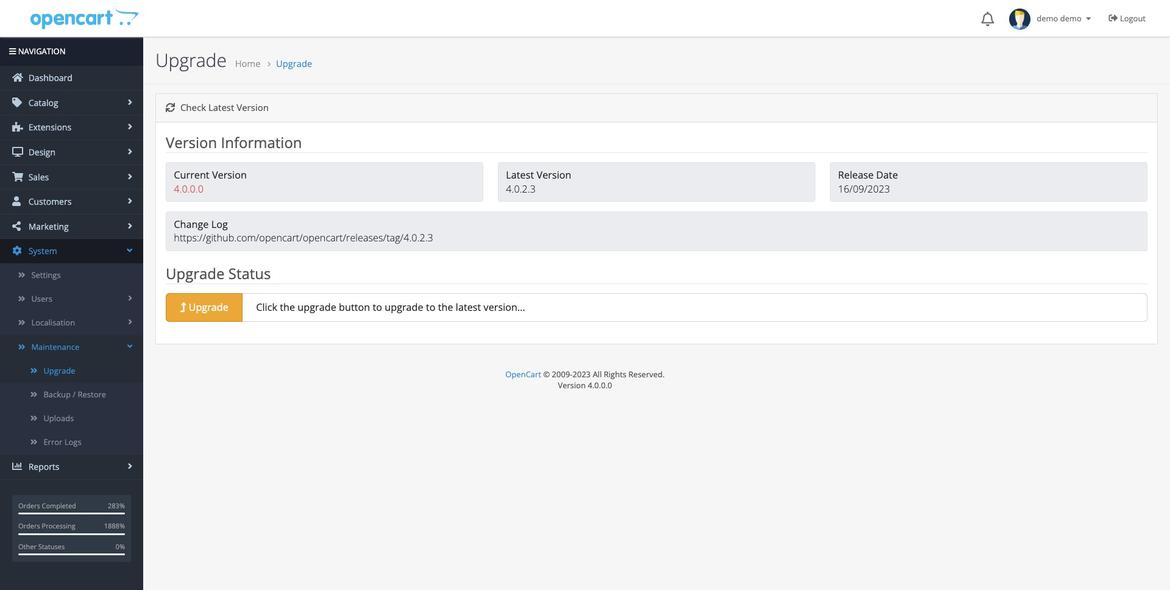 Task type: locate. For each thing, give the bounding box(es) containing it.
demo demo link
[[1004, 0, 1100, 37]]

localisation
[[31, 317, 75, 328]]

1 horizontal spatial latest
[[506, 168, 534, 182]]

bell image
[[982, 12, 995, 26]]

home
[[235, 57, 261, 70]]

0 vertical spatial orders
[[18, 501, 40, 510]]

upgrade link
[[276, 57, 312, 70], [0, 359, 143, 383]]

latest version 4.0.2.3
[[506, 168, 572, 195]]

orders completed
[[18, 501, 76, 510]]

tag image
[[12, 97, 23, 107]]

1 horizontal spatial 4.0.0.0
[[588, 380, 612, 391]]

1 horizontal spatial upgrade link
[[276, 57, 312, 70]]

status
[[228, 263, 271, 283]]

upgrade link up /
[[0, 359, 143, 383]]

0 horizontal spatial 4.0.0.0
[[174, 182, 204, 195]]

https://github.com/opencart/opencart/releases/tag/4.0.2.3
[[174, 231, 433, 245]]

demo right the demo demo image in the right of the page
[[1037, 13, 1059, 24]]

uploads
[[44, 413, 74, 424]]

1 orders from the top
[[18, 501, 40, 510]]

dashboard
[[26, 72, 72, 84]]

home image
[[12, 73, 23, 82]]

extensions
[[26, 122, 71, 133]]

opencart
[[506, 369, 541, 380]]

design link
[[0, 140, 143, 164]]

4.0.0.0 down current
[[174, 182, 204, 195]]

current
[[174, 168, 210, 182]]

1 vertical spatial orders
[[18, 522, 40, 531]]

version
[[237, 101, 269, 114], [166, 132, 217, 152], [212, 168, 247, 182], [537, 168, 572, 182], [558, 380, 586, 391]]

upgrade up upgrade button
[[166, 263, 225, 283]]

backup
[[44, 389, 71, 400]]

version inside latest version 4.0.2.3
[[537, 168, 572, 182]]

283%
[[108, 501, 125, 510]]

version inside opencart © 2009-2023 all rights reserved. version 4.0.0.0
[[558, 380, 586, 391]]

0 horizontal spatial upgrade link
[[0, 359, 143, 383]]

puzzle piece image
[[12, 122, 23, 132]]

upgrade up backup at bottom left
[[44, 365, 75, 376]]

current version 4.0.0.0
[[174, 168, 247, 195]]

design
[[26, 146, 56, 158]]

extensions link
[[0, 115, 143, 140]]

0 vertical spatial upgrade link
[[276, 57, 312, 70]]

©
[[544, 369, 550, 380]]

sign out alt image
[[1109, 13, 1119, 23]]

latest right check
[[208, 101, 234, 114]]

share alt image
[[12, 221, 23, 231]]

upgrade
[[155, 48, 227, 73], [276, 57, 312, 70], [166, 263, 225, 283], [186, 301, 229, 314], [44, 365, 75, 376]]

level up alt image
[[180, 303, 186, 313]]

system link
[[0, 239, 143, 263]]

1 vertical spatial 4.0.0.0
[[588, 380, 612, 391]]

2 orders from the top
[[18, 522, 40, 531]]

backup / restore link
[[0, 383, 143, 407]]

0 horizontal spatial demo
[[1037, 13, 1059, 24]]

4.0.0.0 down all
[[588, 380, 612, 391]]

catalog link
[[0, 91, 143, 115]]

orders up orders processing
[[18, 501, 40, 510]]

sales
[[26, 171, 49, 183]]

upgrade up check
[[155, 48, 227, 73]]

customers
[[26, 196, 72, 207]]

logs
[[64, 437, 81, 448]]

shopping cart image
[[12, 172, 23, 181]]

catalog
[[26, 97, 58, 108]]

statuses
[[38, 542, 65, 551]]

release date 16/09/2023
[[839, 168, 898, 195]]

1 vertical spatial latest
[[506, 168, 534, 182]]

1 vertical spatial upgrade link
[[0, 359, 143, 383]]

None text field
[[242, 293, 1148, 322]]

bars image
[[9, 48, 16, 55]]

error logs
[[44, 437, 81, 448]]

4.0.0.0
[[174, 182, 204, 195], [588, 380, 612, 391]]

maintenance
[[31, 341, 79, 352]]

orders
[[18, 501, 40, 510], [18, 522, 40, 531]]

2 demo from the left
[[1061, 13, 1082, 24]]

upgrade down upgrade status in the top left of the page
[[186, 301, 229, 314]]

demo left caret down image
[[1061, 13, 1082, 24]]

4.0.0.0 inside opencart © 2009-2023 all rights reserved. version 4.0.0.0
[[588, 380, 612, 391]]

latest inside latest version 4.0.2.3
[[506, 168, 534, 182]]

demo
[[1037, 13, 1059, 24], [1061, 13, 1082, 24]]

1 horizontal spatial demo
[[1061, 13, 1082, 24]]

error
[[44, 437, 62, 448]]

processing
[[42, 522, 75, 531]]

navigation
[[16, 46, 66, 57]]

0 vertical spatial 4.0.0.0
[[174, 182, 204, 195]]

0 horizontal spatial latest
[[208, 101, 234, 114]]

latest
[[208, 101, 234, 114], [506, 168, 534, 182]]

latest up 4.0.2.3
[[506, 168, 534, 182]]

completed
[[42, 501, 76, 510]]

orders processing
[[18, 522, 75, 531]]

orders up other
[[18, 522, 40, 531]]

upgrade link right home
[[276, 57, 312, 70]]

maintenance link
[[0, 335, 143, 359]]



Task type: describe. For each thing, give the bounding box(es) containing it.
opencart image
[[29, 7, 139, 30]]

other
[[18, 542, 37, 551]]

2009-
[[552, 369, 573, 380]]

logout link
[[1100, 0, 1159, 37]]

opencart link
[[506, 369, 541, 380]]

upgrade button
[[166, 293, 243, 322]]

logout
[[1121, 13, 1146, 24]]

upgrade inside button
[[186, 301, 229, 314]]

reserved.
[[629, 369, 665, 380]]

release
[[839, 168, 874, 182]]

users
[[31, 293, 52, 304]]

upgrade right home
[[276, 57, 312, 70]]

reports
[[26, 461, 59, 473]]

4.0.2.3
[[506, 182, 536, 195]]

marketing link
[[0, 214, 143, 239]]

information
[[221, 132, 302, 152]]

sync image
[[166, 103, 175, 112]]

users link
[[0, 287, 143, 311]]

cog image
[[12, 246, 23, 256]]

marketing
[[26, 221, 69, 232]]

chart bar image
[[12, 462, 23, 472]]

system
[[26, 245, 57, 257]]

backup / restore
[[44, 389, 106, 400]]

localisation link
[[0, 311, 143, 335]]

orders for orders completed
[[18, 501, 40, 510]]

opencart © 2009-2023 all rights reserved. version 4.0.0.0
[[506, 369, 665, 391]]

16/09/2023
[[839, 182, 891, 195]]

change
[[174, 217, 209, 231]]

check latest version
[[178, 101, 269, 114]]

error logs link
[[0, 431, 143, 455]]

reports link
[[0, 455, 143, 479]]

uploads link
[[0, 407, 143, 431]]

other statuses
[[18, 542, 65, 551]]

4.0.0.0 inside current version 4.0.0.0
[[174, 182, 204, 195]]

version information
[[166, 132, 302, 152]]

version inside current version 4.0.0.0
[[212, 168, 247, 182]]

rights
[[604, 369, 627, 380]]

restore
[[78, 389, 106, 400]]

check
[[180, 101, 206, 114]]

caret down image
[[1084, 15, 1094, 23]]

date
[[877, 168, 898, 182]]

home link
[[235, 57, 261, 70]]

desktop image
[[12, 147, 23, 157]]

2023
[[573, 369, 591, 380]]

demo demo image
[[1010, 9, 1031, 30]]

dashboard link
[[0, 66, 143, 90]]

demo demo
[[1031, 13, 1084, 24]]

sales link
[[0, 165, 143, 189]]

0%
[[116, 542, 125, 551]]

log
[[211, 217, 228, 231]]

settings
[[31, 269, 61, 280]]

user image
[[12, 196, 23, 206]]

/
[[73, 389, 76, 400]]

1 demo from the left
[[1037, 13, 1059, 24]]

all
[[593, 369, 602, 380]]

change log https://github.com/opencart/opencart/releases/tag/4.0.2.3
[[174, 217, 433, 245]]

orders for orders processing
[[18, 522, 40, 531]]

1888%
[[104, 522, 125, 531]]

0 vertical spatial latest
[[208, 101, 234, 114]]

settings link
[[0, 263, 143, 287]]

customers link
[[0, 190, 143, 214]]

upgrade status
[[166, 263, 271, 283]]



Task type: vqa. For each thing, say whether or not it's contained in the screenshot.
search "icon"
no



